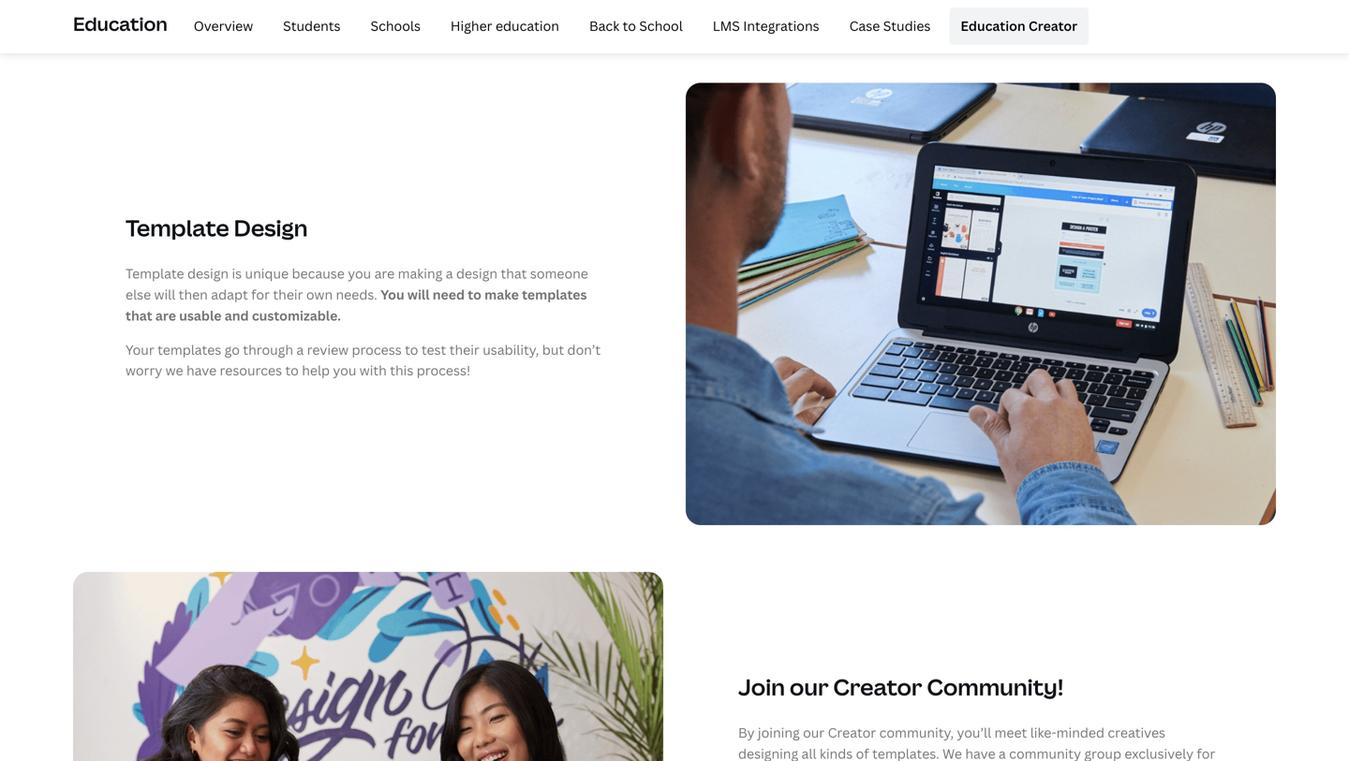 Task type: describe. For each thing, give the bounding box(es) containing it.
process
[[352, 341, 402, 359]]

back
[[589, 17, 620, 35]]

because
[[292, 265, 345, 283]]

templates inside your templates go through a review process to test their usability, but don't worry we have resources to help you with this process!
[[158, 341, 221, 359]]

education creator
[[961, 17, 1078, 35]]

lms integrations link
[[702, 7, 831, 45]]

templates.
[[872, 745, 939, 762]]

but
[[542, 341, 564, 359]]

lms
[[713, 17, 740, 35]]

by joining our creator community, you'll meet like-minded creatives designing all kinds of templates. we have a community group exclusively fo
[[738, 724, 1216, 762]]

process!
[[417, 362, 470, 380]]

unique
[[245, 265, 289, 283]]

we
[[165, 362, 183, 380]]

we
[[943, 745, 962, 762]]

resources
[[220, 362, 282, 380]]

you'll
[[957, 724, 991, 742]]

case
[[849, 17, 880, 35]]

to inside you will need to make templates that are usable and customizable.
[[468, 286, 482, 304]]

template for template design is unique because you are making a design that someone else will then adapt for their own needs.
[[126, 265, 184, 283]]

and
[[225, 307, 249, 325]]

you will need to make templates that are usable and customizable.
[[126, 286, 587, 325]]

don't
[[567, 341, 601, 359]]

join
[[738, 672, 785, 703]]

then
[[179, 286, 208, 304]]

of
[[856, 745, 869, 762]]

designing
[[738, 745, 798, 762]]

you inside your templates go through a review process to test their usability, but don't worry we have resources to help you with this process!
[[333, 362, 356, 380]]

review
[[307, 341, 349, 359]]

that inside template design is unique because you are making a design that someone else will then adapt for their own needs.
[[501, 265, 527, 283]]

studies
[[883, 17, 931, 35]]

design
[[234, 213, 308, 243]]

1 design from the left
[[187, 265, 229, 283]]

their inside your templates go through a review process to test their usability, but don't worry we have resources to help you with this process!
[[449, 341, 480, 359]]

with
[[360, 362, 387, 380]]

a inside your templates go through a review process to test their usability, but don't worry we have resources to help you with this process!
[[296, 341, 304, 359]]

template design
[[126, 213, 308, 243]]

your templates go through a review process to test their usability, but don't worry we have resources to help you with this process!
[[126, 341, 601, 380]]

2 design from the left
[[456, 265, 498, 283]]

customizable.
[[252, 307, 341, 325]]

join our creator community!
[[738, 672, 1064, 703]]

are inside you will need to make templates that are usable and customizable.
[[155, 307, 176, 325]]

education for education
[[73, 11, 167, 37]]

higher education
[[451, 17, 559, 35]]

community
[[1009, 745, 1081, 762]]

our inside by joining our creator community, you'll meet like-minded creatives designing all kinds of templates. we have a community group exclusively fo
[[803, 724, 825, 742]]

students
[[283, 17, 341, 35]]

minded
[[1057, 724, 1105, 742]]

their inside template design is unique because you are making a design that someone else will then adapt for their own needs.
[[273, 286, 303, 304]]

someone
[[530, 265, 588, 283]]

case studies link
[[838, 7, 942, 45]]

is
[[232, 265, 242, 283]]

need
[[433, 286, 465, 304]]

students link
[[272, 7, 352, 45]]

template design is unique because you are making a design that someone else will then adapt for their own needs.
[[126, 265, 588, 304]]

overview link
[[182, 7, 264, 45]]

by
[[738, 724, 755, 742]]

else
[[126, 286, 151, 304]]

making
[[398, 265, 443, 283]]

will inside template design is unique because you are making a design that someone else will then adapt for their own needs.
[[154, 286, 175, 304]]

integrations
[[743, 17, 819, 35]]

education creator link
[[949, 7, 1089, 45]]

template for template design
[[126, 213, 229, 243]]

education for education creator
[[961, 17, 1026, 35]]



Task type: locate. For each thing, give the bounding box(es) containing it.
0 horizontal spatial their
[[273, 286, 303, 304]]

usable
[[179, 307, 222, 325]]

community!
[[927, 672, 1064, 703]]

you inside template design is unique because you are making a design that someone else will then adapt for their own needs.
[[348, 265, 371, 283]]

higher education link
[[439, 7, 571, 45]]

own
[[306, 286, 333, 304]]

1 vertical spatial their
[[449, 341, 480, 359]]

1 horizontal spatial a
[[446, 265, 453, 283]]

our right "join"
[[790, 672, 829, 703]]

2 vertical spatial creator
[[828, 724, 876, 742]]

templates down 'someone'
[[522, 286, 587, 304]]

you
[[348, 265, 371, 283], [333, 362, 356, 380]]

1 horizontal spatial design
[[456, 265, 498, 283]]

1 vertical spatial that
[[126, 307, 152, 325]]

will inside you will need to make templates that are usable and customizable.
[[407, 286, 430, 304]]

0 horizontal spatial will
[[154, 286, 175, 304]]

you
[[381, 286, 404, 304]]

0 vertical spatial are
[[374, 265, 395, 283]]

2 horizontal spatial a
[[999, 745, 1006, 762]]

meet
[[995, 724, 1027, 742]]

through
[[243, 341, 293, 359]]

to
[[623, 17, 636, 35], [468, 286, 482, 304], [405, 341, 418, 359], [285, 362, 299, 380]]

1 vertical spatial template
[[126, 265, 184, 283]]

higher
[[451, 17, 492, 35]]

0 horizontal spatial design
[[187, 265, 229, 283]]

education
[[496, 17, 559, 35]]

are
[[374, 265, 395, 283], [155, 307, 176, 325]]

that up make
[[501, 265, 527, 283]]

0 vertical spatial have
[[186, 362, 217, 380]]

have
[[186, 362, 217, 380], [965, 745, 996, 762]]

overview
[[194, 17, 253, 35]]

all
[[802, 745, 817, 762]]

back to school
[[589, 17, 683, 35]]

to left help
[[285, 362, 299, 380]]

go
[[225, 341, 240, 359]]

0 vertical spatial that
[[501, 265, 527, 283]]

1 template from the top
[[126, 213, 229, 243]]

templates
[[522, 286, 587, 304], [158, 341, 221, 359]]

1 vertical spatial you
[[333, 362, 356, 380]]

1 horizontal spatial are
[[374, 265, 395, 283]]

have inside your templates go through a review process to test their usability, but don't worry we have resources to help you with this process!
[[186, 362, 217, 380]]

school
[[639, 17, 683, 35]]

you up needs.
[[348, 265, 371, 283]]

that inside you will need to make templates that are usable and customizable.
[[126, 307, 152, 325]]

template
[[126, 213, 229, 243], [126, 265, 184, 283]]

test
[[421, 341, 446, 359]]

have down you'll
[[965, 745, 996, 762]]

community,
[[879, 724, 954, 742]]

1 vertical spatial are
[[155, 307, 176, 325]]

design up then
[[187, 265, 229, 283]]

1 horizontal spatial their
[[449, 341, 480, 359]]

to left test
[[405, 341, 418, 359]]

make
[[485, 286, 519, 304]]

will
[[154, 286, 175, 304], [407, 286, 430, 304]]

are left usable
[[155, 307, 176, 325]]

2 vertical spatial a
[[999, 745, 1006, 762]]

a
[[446, 265, 453, 283], [296, 341, 304, 359], [999, 745, 1006, 762]]

design
[[187, 265, 229, 283], [456, 265, 498, 283]]

our
[[790, 672, 829, 703], [803, 724, 825, 742]]

lms integrations
[[713, 17, 819, 35]]

like-
[[1030, 724, 1057, 742]]

0 horizontal spatial have
[[186, 362, 217, 380]]

0 vertical spatial you
[[348, 265, 371, 283]]

kinds
[[820, 745, 853, 762]]

design up make
[[456, 265, 498, 283]]

a down meet
[[999, 745, 1006, 762]]

1 horizontal spatial that
[[501, 265, 527, 283]]

templates inside you will need to make templates that are usable and customizable.
[[522, 286, 587, 304]]

menu bar containing overview
[[175, 7, 1089, 45]]

case studies
[[849, 17, 931, 35]]

0 vertical spatial creator
[[1029, 17, 1078, 35]]

to right back
[[623, 17, 636, 35]]

2 will from the left
[[407, 286, 430, 304]]

template up else
[[126, 265, 184, 283]]

0 horizontal spatial a
[[296, 341, 304, 359]]

needs.
[[336, 286, 377, 304]]

1 horizontal spatial have
[[965, 745, 996, 762]]

have inside by joining our creator community, you'll meet like-minded creatives designing all kinds of templates. we have a community group exclusively fo
[[965, 745, 996, 762]]

1 horizontal spatial education
[[961, 17, 1026, 35]]

have right we
[[186, 362, 217, 380]]

exclusively
[[1125, 745, 1194, 762]]

education
[[73, 11, 167, 37], [961, 17, 1026, 35]]

to right need
[[468, 286, 482, 304]]

will right else
[[154, 286, 175, 304]]

help
[[302, 362, 330, 380]]

1 will from the left
[[154, 286, 175, 304]]

0 vertical spatial template
[[126, 213, 229, 243]]

creator
[[1029, 17, 1078, 35], [833, 672, 922, 703], [828, 724, 876, 742]]

0 horizontal spatial that
[[126, 307, 152, 325]]

1 vertical spatial have
[[965, 745, 996, 762]]

are up the you
[[374, 265, 395, 283]]

templates design image
[[686, 83, 1276, 525]]

a inside template design is unique because you are making a design that someone else will then adapt for their own needs.
[[446, 265, 453, 283]]

2 template from the top
[[126, 265, 184, 283]]

0 vertical spatial templates
[[522, 286, 587, 304]]

1 vertical spatial a
[[296, 341, 304, 359]]

template inside template design is unique because you are making a design that someone else will then adapt for their own needs.
[[126, 265, 184, 283]]

this
[[390, 362, 414, 380]]

0 vertical spatial their
[[273, 286, 303, 304]]

a up help
[[296, 341, 304, 359]]

a inside by joining our creator community, you'll meet like-minded creatives designing all kinds of templates. we have a community group exclusively fo
[[999, 745, 1006, 762]]

our up the all
[[803, 724, 825, 742]]

1 vertical spatial templates
[[158, 341, 221, 359]]

1 vertical spatial creator
[[833, 672, 922, 703]]

a up need
[[446, 265, 453, 283]]

worry
[[126, 362, 162, 380]]

0 horizontal spatial education
[[73, 11, 167, 37]]

your
[[126, 341, 154, 359]]

will down making at the left
[[407, 286, 430, 304]]

back to school link
[[578, 7, 694, 45]]

schools link
[[359, 7, 432, 45]]

1 vertical spatial our
[[803, 724, 825, 742]]

0 horizontal spatial are
[[155, 307, 176, 325]]

creatives
[[1108, 724, 1166, 742]]

menu bar
[[175, 7, 1089, 45]]

for
[[251, 286, 270, 304]]

joining
[[758, 724, 800, 742]]

0 horizontal spatial templates
[[158, 341, 221, 359]]

1 horizontal spatial will
[[407, 286, 430, 304]]

group
[[1084, 745, 1122, 762]]

template up then
[[126, 213, 229, 243]]

are inside template design is unique because you are making a design that someone else will then adapt for their own needs.
[[374, 265, 395, 283]]

0 vertical spatial a
[[446, 265, 453, 283]]

adapt
[[211, 286, 248, 304]]

their up process!
[[449, 341, 480, 359]]

templates up we
[[158, 341, 221, 359]]

you down review
[[333, 362, 356, 380]]

0 vertical spatial our
[[790, 672, 829, 703]]

creator inside by joining our creator community, you'll meet like-minded creatives designing all kinds of templates. we have a community group exclusively fo
[[828, 724, 876, 742]]

their up customizable.
[[273, 286, 303, 304]]

schools
[[371, 17, 421, 35]]

that
[[501, 265, 527, 283], [126, 307, 152, 325]]

their
[[273, 286, 303, 304], [449, 341, 480, 359]]

that down else
[[126, 307, 152, 325]]

1 horizontal spatial templates
[[522, 286, 587, 304]]

usability,
[[483, 341, 539, 359]]



Task type: vqa. For each thing, say whether or not it's contained in the screenshot.
right "
no



